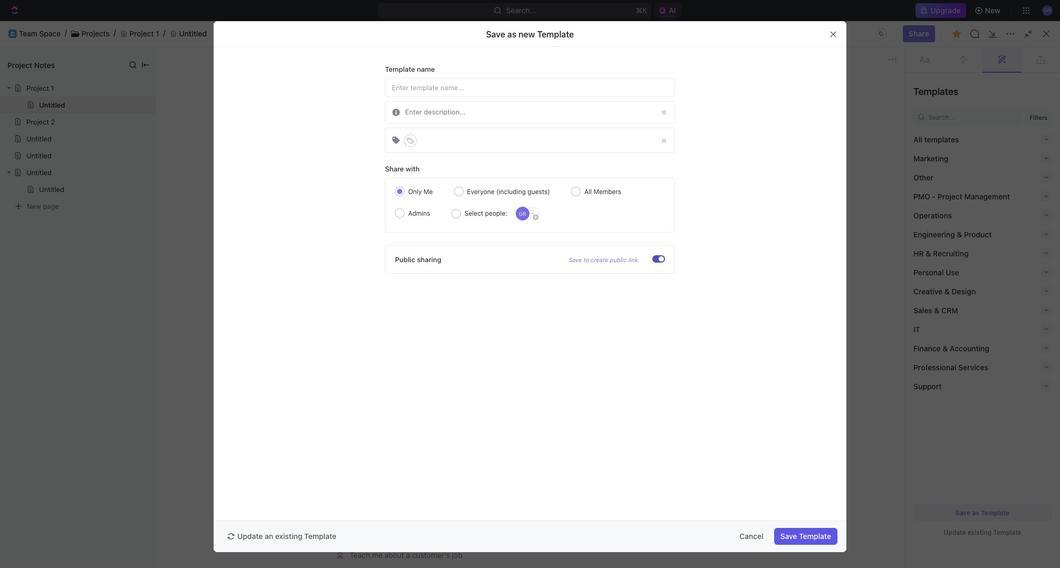 Task type: describe. For each thing, give the bounding box(es) containing it.
search
[[958, 29, 982, 38]]

tab list containing my docs
[[160, 165, 412, 186]]

only me
[[408, 188, 433, 196]]

to
[[584, 256, 589, 263]]

templates
[[925, 135, 960, 144]]

draft feature request button
[[333, 513, 719, 530]]

professional
[[914, 363, 957, 372]]

a
[[406, 551, 410, 560]]

other
[[914, 173, 934, 182]]

all members
[[585, 188, 622, 196]]

list
[[378, 199, 391, 208]]

notes inside "button"
[[199, 207, 219, 216]]

project inside project notes link
[[478, 91, 502, 100]]

write
[[350, 127, 368, 136]]

update existing template
[[944, 529, 1022, 537]]

an
[[265, 532, 273, 541]]

0 vertical spatial notes
[[34, 60, 55, 69]]

crm
[[942, 306, 959, 315]]

engineering
[[914, 230, 955, 239]]

4:33
[[455, 84, 471, 93]]

write with ai button
[[333, 123, 719, 140]]

engineering & product
[[914, 230, 992, 239]]

archived
[[379, 170, 410, 179]]

new page
[[27, 202, 59, 210]]

1 horizontal spatial existing
[[968, 529, 992, 537]]

hr & recruiting
[[914, 249, 969, 258]]

templates
[[914, 86, 959, 97]]

project right '-' at top right
[[938, 192, 963, 201]]

project inside project notes "button"
[[172, 207, 197, 216]]

marketing
[[914, 154, 949, 163]]

0 horizontal spatial project notes
[[7, 60, 55, 69]]

new for new doc
[[1019, 29, 1034, 38]]

finance & accounting
[[914, 344, 990, 353]]

project notes button
[[160, 202, 542, 223]]

public
[[610, 256, 627, 263]]

draft
[[350, 517, 367, 526]]

about
[[385, 551, 404, 560]]

4 cell from the left
[[861, 203, 945, 222]]

today
[[423, 84, 444, 93]]

-
[[933, 192, 936, 201]]

2 cell from the left
[[548, 203, 654, 222]]

page for new page
[[43, 202, 59, 210]]

user astronaut image
[[337, 552, 343, 559]]

project down user group icon
[[7, 60, 32, 69]]

upgrade
[[931, 6, 961, 15]]

team space for user group image
[[25, 205, 67, 214]]

row containing location
[[147, 186, 1048, 203]]

& for hr
[[926, 249, 932, 258]]

design
[[952, 287, 976, 296]]

1 vertical spatial notes
[[504, 91, 525, 100]]

deck
[[367, 264, 384, 273]]

personal use
[[914, 268, 960, 277]]

blank
[[350, 110, 369, 119]]

all for all members
[[585, 188, 592, 196]]

favorites inside button
[[8, 153, 36, 161]]

docs link
[[4, 87, 130, 104]]

qbr deck outline
[[350, 264, 409, 273]]

as for new
[[508, 29, 517, 39]]

share with
[[385, 165, 420, 173]]

space for user group image
[[46, 205, 67, 214]]

save template
[[781, 532, 832, 541]]

hr
[[914, 249, 924, 258]]

save as new template
[[486, 29, 574, 39]]

tags
[[660, 190, 674, 198]]

Enter description... text field
[[405, 109, 653, 116]]

new
[[519, 29, 535, 39]]

blank page button
[[333, 107, 719, 123]]

qbr
[[350, 264, 365, 273]]

creative
[[914, 287, 943, 296]]

teach me about a customer's job
[[350, 551, 463, 560]]

docs inside 'my docs' button
[[193, 170, 211, 179]]

dashboards link
[[4, 105, 130, 122]]

it
[[914, 325, 921, 334]]

⌘k
[[636, 6, 647, 15]]

finance
[[914, 344, 941, 353]]

template inside "button"
[[799, 532, 832, 541]]

new button
[[971, 2, 1007, 19]]

space for user group icon
[[39, 29, 61, 38]]

new doc
[[1019, 29, 1050, 38]]

save for save as template
[[956, 509, 971, 517]]

project 2
[[26, 118, 55, 126]]

location
[[555, 190, 580, 198]]

save as template
[[956, 509, 1010, 517]]

my docs
[[181, 170, 211, 179]]

my
[[181, 170, 191, 179]]

team space link for user group image
[[25, 202, 128, 218]]

& for engineering
[[957, 230, 963, 239]]

update for update existing template
[[944, 529, 967, 537]]

1 vertical spatial project 1
[[26, 84, 54, 92]]

project right 'projects'
[[130, 29, 154, 38]]

all for all templates
[[914, 135, 923, 144]]

qbr deck outline button
[[333, 260, 719, 277]]

2 horizontal spatial project notes
[[478, 91, 525, 100]]

sales & crm
[[914, 306, 959, 315]]

support
[[914, 382, 942, 391]]

page for blank page
[[371, 110, 388, 119]]

archived button
[[376, 165, 412, 186]]

Search by name... text field
[[880, 165, 1013, 181]]

0 horizontal spatial 1
[[51, 84, 54, 92]]

favorites button
[[4, 151, 41, 164]]

personal
[[914, 268, 944, 277]]

save to create public link.
[[569, 256, 640, 263]]

0 vertical spatial project 1
[[130, 29, 159, 38]]

existing inside 'button'
[[275, 532, 303, 541]]

save for save to create public link.
[[569, 256, 582, 263]]

with for share
[[406, 165, 420, 173]]

people:
[[485, 209, 508, 217]]

upgrade link
[[916, 3, 967, 18]]

members
[[594, 188, 622, 196]]

search docs
[[958, 29, 1002, 38]]

new for new
[[986, 6, 1001, 15]]

my docs button
[[178, 165, 214, 186]]



Task type: vqa. For each thing, say whether or not it's contained in the screenshot.
the middle project notes
yes



Task type: locate. For each thing, give the bounding box(es) containing it.
0 vertical spatial new
[[986, 6, 1001, 15]]

team space inside sidebar 'navigation'
[[25, 205, 67, 214]]

blank page
[[350, 110, 388, 119]]

1 horizontal spatial favorites
[[463, 72, 500, 82]]

1
[[156, 29, 159, 38], [51, 84, 54, 92]]

new up search docs
[[986, 6, 1001, 15]]

create
[[591, 256, 609, 263]]

new for new page
[[27, 202, 41, 210]]

everyone
[[467, 188, 495, 196]]

update left an
[[237, 532, 263, 541]]

1 horizontal spatial update
[[944, 529, 967, 537]]

0 vertical spatial project notes
[[7, 60, 55, 69]]

all templates
[[914, 135, 960, 144]]

home
[[25, 55, 46, 64]]

accounting
[[950, 344, 990, 353]]

request
[[395, 517, 421, 526]]

ai
[[386, 127, 393, 136]]

user group image
[[10, 32, 15, 36]]

1 horizontal spatial notes
[[199, 207, 219, 216]]

1 vertical spatial new
[[1019, 29, 1034, 38]]

0 horizontal spatial new
[[27, 202, 41, 210]]

project notes table
[[147, 186, 1048, 223]]

team space up home
[[19, 29, 61, 38]]

project notes down 'my docs' button
[[172, 207, 219, 216]]

& left product
[[957, 230, 963, 239]]

2 column header from the left
[[776, 186, 861, 203]]

row
[[147, 186, 1048, 203]]

team for user group image
[[25, 205, 44, 214]]

project left 2 at the top left of the page
[[26, 118, 49, 126]]

at
[[446, 84, 453, 93]]

new inside new button
[[986, 6, 1001, 15]]

last updated: today at 4:33 pm
[[372, 84, 484, 93]]

page up write with ai
[[371, 110, 388, 119]]

projects
[[82, 29, 110, 38]]

column header
[[147, 186, 159, 203], [776, 186, 861, 203]]

with up only
[[406, 165, 420, 173]]

0 vertical spatial favorites
[[463, 72, 500, 82]]

name
[[417, 65, 435, 73]]

existing right an
[[275, 532, 303, 541]]

team for user group icon
[[19, 29, 37, 38]]

0 horizontal spatial page
[[43, 202, 59, 210]]

update an existing template button
[[223, 528, 343, 545]]

cancel button
[[734, 528, 770, 545]]

pm
[[473, 84, 484, 93]]

customer's
[[412, 551, 450, 560]]

1 vertical spatial team space
[[25, 205, 67, 214]]

& right hr
[[926, 249, 932, 258]]

with
[[370, 127, 384, 136], [406, 165, 420, 173]]

1 horizontal spatial share
[[909, 29, 930, 38]]

project notes
[[7, 60, 55, 69], [478, 91, 525, 100], [172, 207, 219, 216]]

0 vertical spatial team
[[19, 29, 37, 38]]

code image
[[336, 518, 345, 525]]

project notes inside "button"
[[172, 207, 219, 216]]

creative & design
[[914, 287, 976, 296]]

Enter template name... text field
[[385, 78, 675, 97]]

0 vertical spatial space
[[39, 29, 61, 38]]

1 vertical spatial as
[[973, 509, 980, 517]]

project notes up blank page button
[[478, 91, 525, 100]]

0 horizontal spatial update
[[237, 532, 263, 541]]

1 horizontal spatial 1
[[156, 29, 159, 38]]

space up home
[[39, 29, 61, 38]]

home link
[[4, 51, 130, 68]]

1 vertical spatial team
[[25, 205, 44, 214]]

notes up the docs link
[[34, 60, 55, 69]]

save up update existing template
[[956, 509, 971, 517]]

page right user group image
[[43, 202, 59, 210]]

1 vertical spatial all
[[585, 188, 592, 196]]

3 cell from the left
[[776, 203, 861, 222]]

0 vertical spatial team space
[[19, 29, 61, 38]]

0 horizontal spatial share
[[385, 165, 404, 173]]

2 horizontal spatial new
[[1019, 29, 1034, 38]]

feature
[[369, 517, 393, 526]]

dashboards
[[25, 109, 66, 118]]

clickup list
[[350, 199, 391, 208]]

project 1 right 'projects'
[[130, 29, 159, 38]]

save right cancel
[[781, 532, 798, 541]]

1 horizontal spatial all
[[914, 135, 923, 144]]

& right finance
[[943, 344, 948, 353]]

project notes row
[[147, 202, 1048, 223]]

1 vertical spatial 1
[[51, 84, 54, 92]]

operations
[[914, 211, 953, 220]]

1 vertical spatial share
[[385, 165, 404, 173]]

space right user group image
[[46, 205, 67, 214]]

0 vertical spatial share
[[909, 29, 930, 38]]

0 vertical spatial 1
[[156, 29, 159, 38]]

1 horizontal spatial project notes
[[172, 207, 219, 216]]

1 column header from the left
[[147, 186, 159, 203]]

all left members
[[585, 188, 592, 196]]

team space link
[[19, 29, 61, 38], [25, 202, 128, 218]]

save
[[486, 29, 506, 39], [569, 256, 582, 263], [956, 509, 971, 517], [781, 532, 798, 541]]

1 horizontal spatial new
[[986, 6, 1001, 15]]

1 vertical spatial page
[[43, 202, 59, 210]]

new right user group image
[[27, 202, 41, 210]]

1 vertical spatial project notes
[[478, 91, 525, 100]]

1 vertical spatial favorites
[[8, 153, 36, 161]]

team inside sidebar 'navigation'
[[25, 205, 44, 214]]

share for share with
[[385, 165, 404, 173]]

project 1
[[130, 29, 159, 38], [26, 84, 54, 92]]

favorites up spaces
[[8, 153, 36, 161]]

services
[[959, 363, 989, 372]]

user group image
[[11, 207, 19, 213]]

& for finance
[[943, 344, 948, 353]]

0 horizontal spatial project 1
[[26, 84, 54, 92]]

1 horizontal spatial column header
[[776, 186, 861, 203]]

1 horizontal spatial page
[[371, 110, 388, 119]]

team right user group image
[[25, 205, 44, 214]]

project up 'dashboards'
[[26, 84, 49, 92]]

0 vertical spatial team space link
[[19, 29, 61, 38]]

tab list
[[160, 165, 412, 186]]

as for template
[[973, 509, 980, 517]]

team space link for user group icon
[[19, 29, 61, 38]]

job
[[452, 551, 463, 560]]

recruiting
[[933, 249, 969, 258]]

as up update existing template
[[973, 509, 980, 517]]

& left crm
[[935, 306, 940, 315]]

select
[[465, 209, 484, 217]]

doc
[[1036, 29, 1050, 38]]

2
[[51, 118, 55, 126]]

favorites up pm in the left of the page
[[463, 72, 500, 82]]

0 horizontal spatial as
[[508, 29, 517, 39]]

existing down save as template
[[968, 529, 992, 537]]

public sharing
[[395, 255, 442, 264]]

as left "new"
[[508, 29, 517, 39]]

1 horizontal spatial project 1
[[130, 29, 159, 38]]

update down save as template
[[944, 529, 967, 537]]

with inside 'button'
[[370, 127, 384, 136]]

2 vertical spatial project notes
[[172, 207, 219, 216]]

favorites
[[463, 72, 500, 82], [8, 153, 36, 161]]

teach me about a customer's job button
[[333, 547, 719, 564]]

use
[[946, 268, 960, 277]]

project right 4:33
[[478, 91, 502, 100]]

docs inside sidebar 'navigation'
[[25, 91, 43, 100]]

cell
[[147, 203, 159, 222], [548, 203, 654, 222], [776, 203, 861, 222], [861, 203, 945, 222]]

new left doc
[[1019, 29, 1034, 38]]

0 vertical spatial with
[[370, 127, 384, 136]]

write with ai
[[350, 127, 393, 136]]

with for write
[[370, 127, 384, 136]]

guests)
[[528, 188, 550, 196]]

space
[[39, 29, 61, 38], [46, 205, 67, 214]]

1 vertical spatial space
[[46, 205, 67, 214]]

everyone (including guests)
[[467, 188, 550, 196]]

2 horizontal spatial notes
[[504, 91, 525, 100]]

team space right user group image
[[25, 205, 67, 214]]

untitled
[[179, 29, 207, 38], [336, 47, 414, 72], [39, 101, 65, 109], [26, 135, 52, 143], [26, 151, 52, 160], [26, 168, 52, 177], [39, 185, 64, 194]]

me
[[424, 188, 433, 196]]

0 horizontal spatial notes
[[34, 60, 55, 69]]

pmo
[[914, 192, 931, 201]]

product
[[965, 230, 992, 239]]

select people:
[[465, 209, 508, 217]]

0 vertical spatial all
[[914, 135, 923, 144]]

industry image
[[336, 535, 344, 542]]

1 horizontal spatial as
[[973, 509, 980, 517]]

notes down 'my docs' button
[[199, 207, 219, 216]]

1 vertical spatial team space link
[[25, 202, 128, 218]]

project notes link
[[459, 88, 736, 104]]

public
[[395, 255, 415, 264]]

new inside new doc button
[[1019, 29, 1034, 38]]

2 vertical spatial new
[[27, 202, 41, 210]]

share for share
[[909, 29, 930, 38]]

project down my
[[172, 207, 197, 216]]

only
[[408, 188, 422, 196]]

2 vertical spatial notes
[[199, 207, 219, 216]]

space inside sidebar 'navigation'
[[46, 205, 67, 214]]

notes up the "enter description..." text field
[[504, 91, 525, 100]]

0 horizontal spatial favorites
[[8, 153, 36, 161]]

admins
[[408, 209, 430, 217]]

0 horizontal spatial column header
[[147, 186, 159, 203]]

0 vertical spatial as
[[508, 29, 517, 39]]

clickup
[[350, 199, 376, 208]]

sidebar navigation
[[0, 21, 135, 568]]

with left ai
[[370, 127, 384, 136]]

project 1 up 'dashboards'
[[26, 84, 54, 92]]

save left "new"
[[486, 29, 506, 39]]

me
[[372, 551, 383, 560]]

& for creative
[[945, 287, 950, 296]]

team right user group icon
[[19, 29, 37, 38]]

professional services
[[914, 363, 989, 372]]

& left design
[[945, 287, 950, 296]]

0 horizontal spatial existing
[[275, 532, 303, 541]]

0 horizontal spatial all
[[585, 188, 592, 196]]

gr
[[519, 211, 527, 217]]

search docs button
[[943, 25, 1008, 42]]

last
[[372, 84, 387, 93]]

1 horizontal spatial with
[[406, 165, 420, 173]]

& for sales
[[935, 306, 940, 315]]

page inside blank page button
[[371, 110, 388, 119]]

update for update an existing template
[[237, 532, 263, 541]]

as
[[508, 29, 517, 39], [973, 509, 980, 517]]

save inside "button"
[[781, 532, 798, 541]]

teach
[[350, 551, 370, 560]]

team space for user group icon
[[19, 29, 61, 38]]

Search... text field
[[920, 109, 1018, 125]]

template inside 'button'
[[304, 532, 337, 541]]

gr button
[[513, 206, 540, 222]]

save left to
[[569, 256, 582, 263]]

update
[[944, 529, 967, 537], [237, 532, 263, 541]]

spaces
[[8, 171, 31, 179]]

sharing
[[951, 190, 974, 198]]

0 horizontal spatial with
[[370, 127, 384, 136]]

search...
[[506, 6, 536, 15]]

all up marketing
[[914, 135, 923, 144]]

update inside update an existing template 'button'
[[237, 532, 263, 541]]

pmo - project management
[[914, 192, 1011, 201]]

(including
[[497, 188, 526, 196]]

sales
[[914, 306, 933, 315]]

save for save as new template
[[486, 29, 506, 39]]

team space
[[19, 29, 61, 38], [25, 205, 67, 214]]

project notes down user group icon
[[7, 60, 55, 69]]

save for save template
[[781, 532, 798, 541]]

draft feature request
[[350, 517, 421, 526]]

update an existing template
[[237, 532, 337, 541]]

new
[[986, 6, 1001, 15], [1019, 29, 1034, 38], [27, 202, 41, 210]]

0 vertical spatial page
[[371, 110, 388, 119]]

1 vertical spatial with
[[406, 165, 420, 173]]

1 cell from the left
[[147, 203, 159, 222]]

docs inside search docs button
[[984, 29, 1002, 38]]



